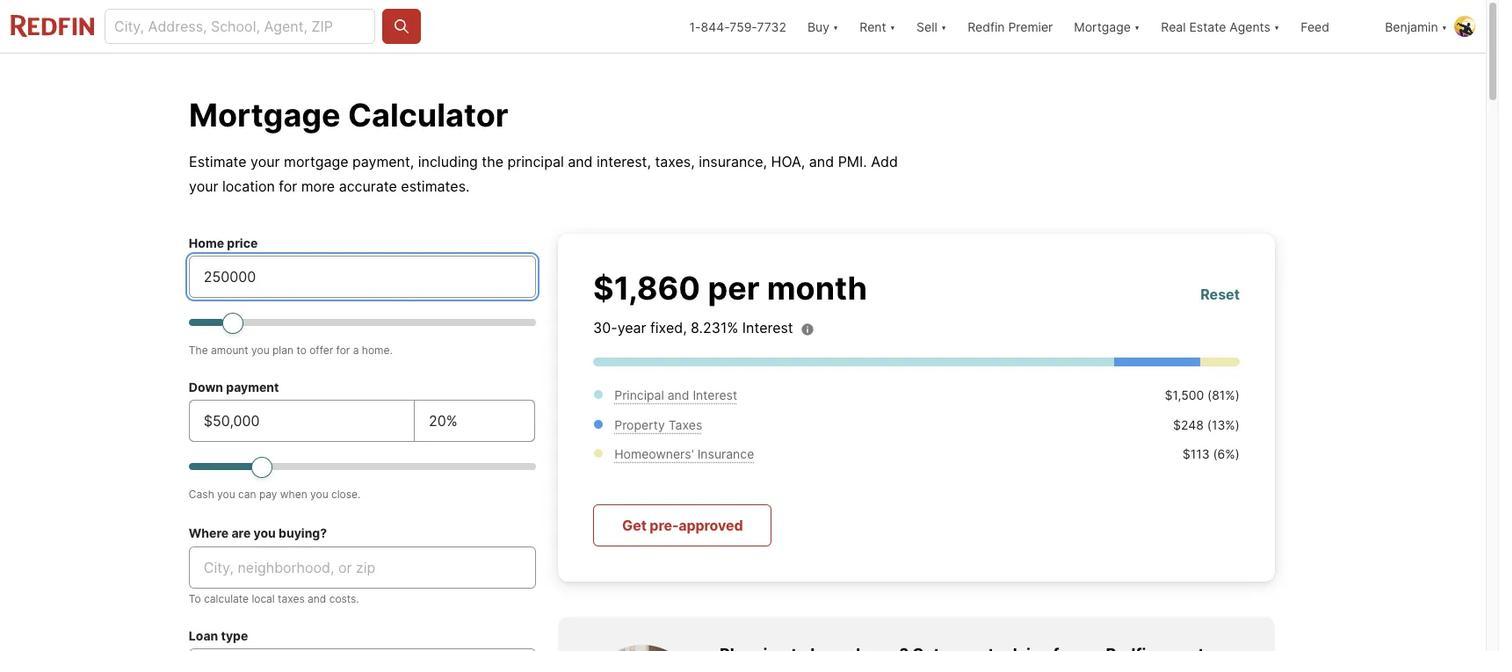 Task type: vqa. For each thing, say whether or not it's contained in the screenshot.
Photo of 2630 Hill Park Dr, San Jose, CA 95124
no



Task type: locate. For each thing, give the bounding box(es) containing it.
▾ left the real
[[1134, 19, 1140, 34]]

▾ right agents
[[1274, 19, 1280, 34]]

mortgage inside dropdown button
[[1074, 19, 1131, 34]]

4 ▾ from the left
[[1134, 19, 1140, 34]]

agents
[[1230, 19, 1271, 34]]

$1,860
[[593, 269, 701, 308]]

mortgage calculator
[[189, 96, 508, 134]]

property taxes link
[[615, 417, 702, 432]]

you left the plan
[[251, 344, 270, 357]]

estimates.
[[401, 178, 470, 195]]

price
[[227, 236, 258, 250]]

0 horizontal spatial mortgage
[[189, 96, 341, 134]]

sell ▾ button
[[917, 0, 947, 53]]

for left the 'a'
[[336, 344, 350, 357]]

redfin premier button
[[957, 0, 1064, 53]]

None text field
[[204, 410, 400, 432], [429, 410, 521, 432], [204, 410, 400, 432], [429, 410, 521, 432]]

▾ for buy ▾
[[833, 19, 839, 34]]

to
[[189, 592, 201, 606]]

for
[[279, 178, 297, 195], [336, 344, 350, 357]]

cash
[[189, 488, 214, 501]]

0 horizontal spatial your
[[189, 178, 218, 195]]

1-
[[690, 19, 701, 34]]

0 vertical spatial for
[[279, 178, 297, 195]]

to
[[296, 344, 307, 357]]

the
[[482, 153, 504, 170]]

loan
[[189, 628, 218, 643]]

down payment
[[189, 380, 279, 395]]

▾ right buy on the right of page
[[833, 19, 839, 34]]

you left can
[[217, 488, 235, 501]]

1 horizontal spatial your
[[251, 153, 280, 170]]

plan
[[272, 344, 294, 357]]

reset
[[1201, 285, 1240, 303]]

3 ▾ from the left
[[941, 19, 947, 34]]

where are you buying?
[[189, 526, 327, 540]]

home price
[[189, 236, 258, 250]]

▾ left user photo
[[1442, 19, 1447, 34]]

1 horizontal spatial interest
[[742, 319, 793, 337]]

rent ▾
[[860, 19, 896, 34]]

buying?
[[279, 526, 327, 540]]

2 ▾ from the left
[[890, 19, 896, 34]]

payment
[[226, 380, 279, 395]]

0 horizontal spatial for
[[279, 178, 297, 195]]

1 vertical spatial your
[[189, 178, 218, 195]]

for left more
[[279, 178, 297, 195]]

mortgage ▾
[[1074, 19, 1140, 34]]

your down estimate
[[189, 178, 218, 195]]

homeowners'
[[615, 446, 694, 461]]

mortgage ▾ button
[[1064, 0, 1151, 53]]

mortgage left the real
[[1074, 19, 1131, 34]]

▾ for benjamin ▾
[[1442, 19, 1447, 34]]

you
[[251, 344, 270, 357], [217, 488, 235, 501], [310, 488, 328, 501], [254, 526, 276, 540]]

6 ▾ from the left
[[1442, 19, 1447, 34]]

Down Payment Slider range field
[[189, 456, 536, 477]]

the amount you plan to offer for a home.
[[189, 344, 393, 357]]

sell ▾ button
[[906, 0, 957, 53]]

▾ right 'sell'
[[941, 19, 947, 34]]

benjamin
[[1385, 19, 1438, 34]]

and
[[568, 153, 593, 170], [809, 153, 834, 170], [668, 388, 689, 403], [308, 592, 326, 606]]

benjamin ▾
[[1385, 19, 1447, 34]]

costs.
[[329, 592, 359, 606]]

hoa,
[[771, 153, 805, 170]]

and up taxes
[[668, 388, 689, 403]]

you right when
[[310, 488, 328, 501]]

offer
[[310, 344, 333, 357]]

home
[[189, 236, 224, 250]]

user photo image
[[1454, 16, 1476, 37]]

▾ right rent
[[890, 19, 896, 34]]

your up location
[[251, 153, 280, 170]]

pmi.
[[838, 153, 867, 170]]

0 horizontal spatial interest
[[693, 388, 737, 403]]

interest down per
[[742, 319, 793, 337]]

interest,
[[597, 153, 651, 170]]

1 vertical spatial mortgage
[[189, 96, 341, 134]]

redfin
[[968, 19, 1005, 34]]

759-
[[730, 19, 757, 34]]

when
[[280, 488, 307, 501]]

1 ▾ from the left
[[833, 19, 839, 34]]

payment,
[[352, 153, 414, 170]]

close.
[[331, 488, 361, 501]]

mortgage up estimate
[[189, 96, 341, 134]]

5 ▾ from the left
[[1274, 19, 1280, 34]]

City, neighborhood, or zip search field
[[189, 547, 536, 589]]

taxes
[[278, 592, 305, 606]]

buy ▾
[[808, 19, 839, 34]]

reset button
[[1201, 283, 1240, 305]]

interest
[[742, 319, 793, 337], [693, 388, 737, 403]]

▾
[[833, 19, 839, 34], [890, 19, 896, 34], [941, 19, 947, 34], [1134, 19, 1140, 34], [1274, 19, 1280, 34], [1442, 19, 1447, 34]]

1 horizontal spatial mortgage
[[1074, 19, 1131, 34]]

more
[[301, 178, 335, 195]]

None text field
[[204, 266, 521, 287]]

estimate
[[189, 153, 247, 170]]

you right are
[[254, 526, 276, 540]]

for inside estimate your mortgage payment, including the principal and interest, taxes, insurance, hoa, and pmi. add your location for more accurate estimates.
[[279, 178, 297, 195]]

your
[[251, 153, 280, 170], [189, 178, 218, 195]]

0 vertical spatial mortgage
[[1074, 19, 1131, 34]]

1 vertical spatial for
[[336, 344, 350, 357]]

local
[[252, 592, 275, 606]]

interest up taxes
[[693, 388, 737, 403]]

home.
[[362, 344, 393, 357]]

844-
[[701, 19, 730, 34]]

sell
[[917, 19, 938, 34]]



Task type: describe. For each thing, give the bounding box(es) containing it.
insurance
[[697, 446, 754, 461]]

redfin premier
[[968, 19, 1053, 34]]

including
[[418, 153, 478, 170]]

pay
[[259, 488, 277, 501]]

to calculate local taxes and costs.
[[189, 592, 359, 606]]

8.231%
[[691, 319, 739, 337]]

City, Address, School, Agent, ZIP search field
[[105, 9, 375, 44]]

premier
[[1008, 19, 1053, 34]]

loan type
[[189, 628, 248, 643]]

real
[[1161, 19, 1186, 34]]

estimate your mortgage payment, including the principal and interest, taxes, insurance, hoa, and pmi. add your location for more accurate estimates.
[[189, 153, 898, 195]]

approved
[[679, 516, 743, 534]]

7732
[[757, 19, 786, 34]]

$1,500
[[1165, 388, 1204, 403]]

get
[[622, 516, 647, 534]]

fixed,
[[650, 319, 687, 337]]

buy ▾ button
[[808, 0, 839, 53]]

1-844-759-7732
[[690, 19, 786, 34]]

feed button
[[1290, 0, 1375, 53]]

mortgage ▾ button
[[1074, 0, 1140, 53]]

amount
[[211, 344, 248, 357]]

rent
[[860, 19, 886, 34]]

mortgage for mortgage ▾
[[1074, 19, 1131, 34]]

can
[[238, 488, 256, 501]]

$1,860 per month
[[593, 269, 867, 308]]

buy ▾ button
[[797, 0, 849, 53]]

principal
[[615, 388, 664, 403]]

pre-
[[650, 516, 679, 534]]

Home Price Slider range field
[[189, 312, 536, 333]]

30-
[[593, 319, 618, 337]]

taxes,
[[655, 153, 695, 170]]

30-year fixed, 8.231% interest
[[593, 319, 793, 337]]

per
[[708, 269, 760, 308]]

real estate agents ▾
[[1161, 19, 1280, 34]]

accurate
[[339, 178, 397, 195]]

and left interest,
[[568, 153, 593, 170]]

principal and interest link
[[615, 388, 737, 403]]

and right taxes
[[308, 592, 326, 606]]

property taxes
[[615, 417, 702, 432]]

submit search image
[[393, 18, 410, 35]]

type
[[221, 628, 248, 643]]

1 vertical spatial interest
[[693, 388, 737, 403]]

add
[[871, 153, 898, 170]]

rent ▾ button
[[849, 0, 906, 53]]

calculator
[[348, 96, 508, 134]]

(6%)
[[1213, 446, 1240, 461]]

get pre-approved button
[[593, 504, 772, 546]]

location
[[222, 178, 275, 195]]

(81%)
[[1208, 388, 1240, 403]]

where
[[189, 526, 229, 540]]

▾ for mortgage ▾
[[1134, 19, 1140, 34]]

principal
[[508, 153, 564, 170]]

mortgage for mortgage calculator
[[189, 96, 341, 134]]

0 vertical spatial interest
[[742, 319, 793, 337]]

$113
[[1183, 446, 1210, 461]]

property
[[615, 417, 665, 432]]

month
[[767, 269, 867, 308]]

a
[[353, 344, 359, 357]]

1 horizontal spatial for
[[336, 344, 350, 357]]

principal and interest
[[615, 388, 737, 403]]

▾ for rent ▾
[[890, 19, 896, 34]]

get pre-approved
[[622, 516, 743, 534]]

homeowners' insurance link
[[615, 446, 754, 461]]

year
[[618, 319, 646, 337]]

insurance,
[[699, 153, 767, 170]]

and left pmi.
[[809, 153, 834, 170]]

homeowners' insurance
[[615, 446, 754, 461]]

$248 (13%)
[[1173, 417, 1240, 432]]

real estate agents ▾ button
[[1151, 0, 1290, 53]]

the
[[189, 344, 208, 357]]

taxes
[[668, 417, 702, 432]]

are
[[232, 526, 251, 540]]

$1,500 (81%)
[[1165, 388, 1240, 403]]

1-844-759-7732 link
[[690, 19, 786, 34]]

down
[[189, 380, 223, 395]]

(13%)
[[1207, 417, 1240, 432]]

0 vertical spatial your
[[251, 153, 280, 170]]

buy
[[808, 19, 830, 34]]

▾ for sell ▾
[[941, 19, 947, 34]]

sell ▾
[[917, 19, 947, 34]]

calculate
[[204, 592, 249, 606]]

mortgage
[[284, 153, 348, 170]]



